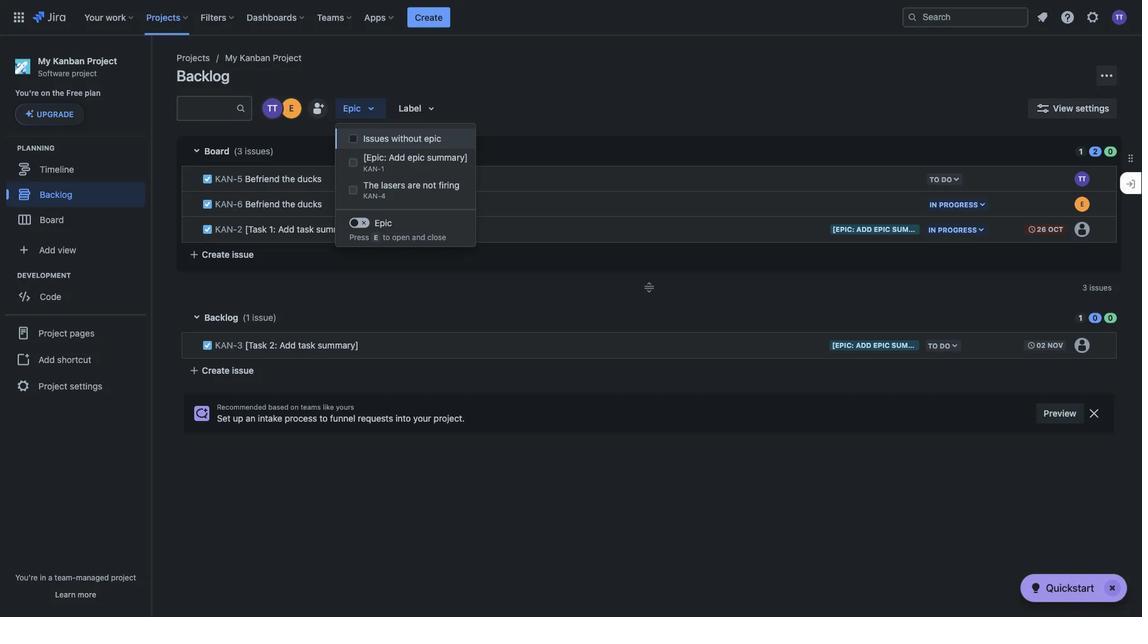 Task type: describe. For each thing, give the bounding box(es) containing it.
add shortcut
[[38, 354, 91, 365]]

summary] for [task 2: add task summary]
[[318, 340, 358, 351]]

1 vertical spatial progress
[[938, 226, 977, 234]]

dismiss quickstart image
[[1102, 578, 1122, 598]]

the for kan-5 befriend the ducks
[[282, 174, 295, 184]]

befriend for 6
[[245, 199, 280, 209]]

sidebar navigation image
[[137, 50, 165, 76]]

1 vertical spatial 3
[[1082, 283, 1087, 292]]

teams
[[317, 12, 344, 22]]

create for board ( 3 issues )
[[202, 249, 230, 260]]

quickstart button
[[1021, 574, 1127, 602]]

kan- for kan-5 befriend the ducks
[[215, 174, 237, 184]]

6
[[237, 199, 243, 209]]

create issue for backlog
[[202, 365, 254, 376]]

without
[[391, 133, 422, 144]]

more
[[78, 590, 96, 599]]

are
[[408, 180, 421, 190]]

help image
[[1060, 10, 1075, 25]]

26 oct
[[1037, 225, 1063, 234]]

kan- inside [epic: add epic summary] kan-1
[[363, 165, 381, 173]]

epic button
[[335, 98, 386, 119]]

kan-3 link
[[215, 340, 243, 351]]

the lasers are not firing kan-4
[[363, 180, 459, 200]]

shortcut
[[57, 354, 91, 365]]

to do: 1 of 1 (issue count) element
[[1075, 312, 1086, 323]]

kan- for kan-6 befriend the ducks
[[215, 199, 237, 209]]

0 vertical spatial backlog
[[177, 67, 230, 85]]

learn
[[55, 590, 76, 599]]

) for board ( 3 issues )
[[270, 146, 273, 156]]

1 inside [epic: add epic summary] kan-1
[[381, 165, 384, 173]]

projects link
[[177, 50, 210, 66]]

add view
[[39, 245, 76, 255]]

and
[[412, 233, 425, 241]]

board ( 3 issues )
[[204, 146, 273, 156]]

close
[[427, 233, 446, 241]]

kan- inside the lasers are not firing kan-4
[[363, 192, 381, 200]]

your
[[84, 12, 103, 22]]

recommendations image
[[194, 406, 209, 421]]

0 vertical spatial to do
[[930, 175, 952, 183]]

create issue button for backlog ( 1 issue )
[[182, 359, 1117, 382]]

0 vertical spatial the
[[52, 89, 64, 98]]

issues without epic
[[363, 133, 441, 144]]

0 vertical spatial 3
[[237, 146, 242, 156]]

my kanban project
[[225, 53, 302, 63]]

view settings
[[1053, 103, 1109, 114]]

issue for issues
[[232, 249, 254, 260]]

into
[[396, 413, 411, 424]]

done: 0 of 3 (issue count) element
[[1104, 146, 1117, 157]]

assignee: eloisefrancis23 image
[[1075, 197, 1090, 212]]

backlog ( 1 issue )
[[204, 312, 276, 323]]

you're on the free plan
[[15, 89, 101, 98]]

5
[[237, 174, 243, 184]]

view
[[1053, 103, 1073, 114]]

to inside recommended based on teams like yours set up an intake process to funnel requests into your project.
[[319, 413, 328, 424]]

your
[[413, 413, 431, 424]]

0 vertical spatial issues
[[245, 146, 270, 156]]

my kanban project software project
[[38, 55, 117, 77]]

add people image
[[310, 101, 325, 116]]

eloisefrancis23 image
[[281, 98, 301, 119]]

pages
[[70, 328, 95, 338]]

upgrade button
[[16, 104, 83, 124]]

in
[[40, 573, 46, 582]]

kan-2 link
[[215, 224, 242, 235]]

view settings button
[[1028, 98, 1117, 119]]

settings for view settings
[[1075, 103, 1109, 114]]

kan- for kan-3 [task 2: add task summary]
[[215, 340, 237, 351]]

board link
[[6, 207, 145, 232]]

project up add shortcut
[[38, 328, 67, 338]]

project down dashboards popup button
[[273, 53, 302, 63]]

board for board
[[40, 214, 64, 225]]

press e to open and close
[[349, 233, 446, 241]]

kanban for my kanban project software project
[[53, 55, 85, 66]]

0 vertical spatial in progress
[[930, 200, 978, 209]]

planning group
[[6, 143, 151, 236]]

kan-2 [task 1: add task summary]
[[215, 224, 357, 235]]

26
[[1037, 225, 1046, 234]]

development
[[17, 271, 71, 279]]

02
[[1036, 341, 1046, 350]]

epic for without
[[424, 133, 441, 144]]

add inside [epic: add epic summary] kan-1
[[389, 152, 405, 163]]

kan-6 link
[[215, 199, 243, 209]]

banner containing your work
[[0, 0, 1142, 35]]

settings for project settings
[[70, 381, 102, 391]]

development group
[[6, 270, 151, 313]]

1 vertical spatial issue
[[252, 312, 273, 323]]

backlog menu image
[[1099, 68, 1114, 83]]

projects button
[[142, 7, 193, 27]]

0 right to do: 1 of 1 (issue count) element
[[1093, 314, 1098, 323]]

backlog inside "planning" group
[[40, 189, 72, 200]]

0 vertical spatial on
[[41, 89, 50, 98]]

kan-3 [task 2: add task summary]
[[215, 340, 358, 351]]

learn more button
[[55, 590, 96, 600]]

) for backlog ( 1 issue )
[[273, 312, 276, 323]]

issues
[[363, 133, 389, 144]]

project inside my kanban project software project
[[72, 69, 97, 77]]

the
[[363, 180, 379, 190]]

[epic: add epic summary] kan-1
[[363, 152, 468, 173]]

02 nov
[[1036, 341, 1063, 350]]

project settings link
[[5, 372, 146, 400]]

kanban for my kanban project
[[240, 53, 270, 63]]

project settings
[[38, 381, 102, 391]]

2:
[[269, 340, 277, 351]]

timeline
[[40, 164, 74, 174]]

0 for board ( 3 issues )
[[1108, 147, 1113, 156]]

epic inside popup button
[[343, 103, 361, 114]]

1 horizontal spatial epic
[[375, 218, 392, 228]]

0 vertical spatial do
[[941, 175, 952, 183]]

filters
[[201, 12, 226, 22]]

in progress: 2 of 3 (issue count) element
[[1089, 146, 1102, 157]]

kan-5 befriend the ducks
[[215, 174, 322, 184]]

press
[[349, 233, 369, 241]]

create for backlog ( 1 issue )
[[202, 365, 230, 376]]

ducks for kan-5 befriend the ducks
[[297, 174, 322, 184]]

requests
[[358, 413, 393, 424]]

issue for issue
[[232, 365, 254, 376]]

filters button
[[197, 7, 239, 27]]

done: 0 of 1 (issue count) element
[[1104, 312, 1117, 323]]

up
[[233, 413, 243, 424]]

oct
[[1048, 225, 1063, 234]]

1 vertical spatial 2
[[237, 224, 242, 235]]

1 vertical spatial in progress
[[928, 226, 977, 234]]

apps button
[[361, 7, 398, 27]]

create button
[[407, 7, 450, 27]]

free
[[66, 89, 83, 98]]

project pages link
[[5, 319, 146, 347]]

add view button
[[8, 237, 144, 263]]

my for my kanban project
[[225, 53, 237, 63]]

add right 1: on the left of the page
[[278, 224, 294, 235]]

label
[[399, 103, 421, 114]]

[epic:
[[363, 152, 386, 163]]



Task type: vqa. For each thing, say whether or not it's contained in the screenshot.
the bottom You're
yes



Task type: locate. For each thing, give the bounding box(es) containing it.
1 inside to do: 1 of 3 (issue count) element
[[1079, 147, 1083, 156]]

0 horizontal spatial to
[[319, 413, 328, 424]]

an
[[246, 413, 255, 424]]

projects for projects link
[[177, 53, 210, 63]]

( up "kan-5" link
[[234, 146, 237, 156]]

kan-6 befriend the ducks
[[215, 199, 322, 209]]

e
[[374, 233, 378, 241]]

2 ducks from the top
[[298, 199, 322, 209]]

intake
[[258, 413, 282, 424]]

project up the plan
[[72, 69, 97, 77]]

0 vertical spatial summary]
[[427, 152, 468, 163]]

add left view
[[39, 245, 55, 255]]

0 vertical spatial [task
[[245, 224, 267, 235]]

your profile and settings image
[[1112, 10, 1127, 25]]

1 vertical spatial settings
[[70, 381, 102, 391]]

2 befriend from the top
[[245, 199, 280, 209]]

yours
[[336, 403, 354, 411]]

add
[[389, 152, 405, 163], [278, 224, 294, 235], [39, 245, 55, 255], [280, 340, 296, 351], [38, 354, 55, 365]]

issues up in progress: 0 of 1 (issue count) element
[[1089, 283, 1112, 292]]

1 vertical spatial )
[[273, 312, 276, 323]]

1 vertical spatial in
[[928, 226, 936, 234]]

work
[[106, 12, 126, 22]]

0 vertical spatial create issue button
[[182, 243, 1117, 266]]

task right 2:
[[298, 340, 315, 351]]

notifications image
[[1035, 10, 1050, 25]]

2 vertical spatial backlog
[[204, 312, 238, 323]]

) up kan-5 befriend the ducks
[[270, 146, 273, 156]]

3 up '5'
[[237, 146, 242, 156]]

project inside my kanban project software project
[[87, 55, 117, 66]]

based
[[268, 403, 288, 411]]

0 horizontal spatial (
[[234, 146, 237, 156]]

settings image
[[1085, 10, 1100, 25]]

recommended based on teams like yours set up an intake process to funnel requests into your project.
[[217, 403, 465, 424]]

to down like
[[319, 413, 328, 424]]

summary]
[[427, 152, 468, 163], [316, 224, 357, 235], [318, 340, 358, 351]]

1 inside to do: 1 of 1 (issue count) element
[[1079, 314, 1082, 323]]

a
[[48, 573, 52, 582]]

do
[[941, 175, 952, 183], [940, 342, 950, 350]]

3
[[237, 146, 242, 156], [1082, 283, 1087, 292], [237, 340, 243, 351]]

kan- down [epic:
[[363, 165, 381, 173]]

befriend right the 6
[[245, 199, 280, 209]]

to do
[[930, 175, 952, 183], [928, 342, 950, 350]]

1 vertical spatial create issue button
[[182, 359, 1117, 382]]

settings down add shortcut button
[[70, 381, 102, 391]]

kanban up software
[[53, 55, 85, 66]]

my up software
[[38, 55, 51, 66]]

board
[[204, 146, 229, 156], [40, 214, 64, 225]]

summary] left the e
[[316, 224, 357, 235]]

on inside recommended based on teams like yours set up an intake process to funnel requests into your project.
[[290, 403, 299, 411]]

1 vertical spatial epic
[[407, 152, 425, 163]]

settings right view
[[1075, 103, 1109, 114]]

1 vertical spatial create issue
[[202, 365, 254, 376]]

you're for you're in a team-managed project
[[15, 573, 38, 582]]

0 vertical spatial create
[[415, 12, 443, 22]]

0 horizontal spatial my
[[38, 55, 51, 66]]

code link
[[6, 284, 145, 309]]

the left free
[[52, 89, 64, 98]]

( for 1
[[243, 312, 246, 323]]

projects inside popup button
[[146, 12, 180, 22]]

to right the e
[[383, 233, 390, 241]]

0 horizontal spatial kanban
[[53, 55, 85, 66]]

1 horizontal spatial my
[[225, 53, 237, 63]]

primary element
[[8, 0, 902, 35]]

( for 3
[[234, 146, 237, 156]]

4
[[381, 192, 386, 200]]

1 create issue from the top
[[202, 249, 254, 260]]

the
[[52, 89, 64, 98], [282, 174, 295, 184], [282, 199, 295, 209]]

unassigned image
[[1075, 222, 1090, 237]]

dashboards
[[247, 12, 297, 22]]

appswitcher icon image
[[11, 10, 26, 25]]

nov
[[1047, 341, 1063, 350]]

create down kan-2 link
[[202, 249, 230, 260]]

1 vertical spatial task
[[298, 340, 315, 351]]

[task for [task 1: add task summary]
[[245, 224, 267, 235]]

dismiss image
[[1087, 406, 1102, 421]]

2 vertical spatial issue
[[232, 365, 254, 376]]

settings
[[1075, 103, 1109, 114], [70, 381, 102, 391]]

kanban inside my kanban project software project
[[53, 55, 85, 66]]

1 vertical spatial on
[[290, 403, 299, 411]]

1 vertical spatial to
[[319, 413, 328, 424]]

0 horizontal spatial project
[[72, 69, 97, 77]]

managed
[[76, 573, 109, 582]]

plan
[[85, 89, 101, 98]]

add left 'shortcut'
[[38, 354, 55, 365]]

kan- up kan-2 link
[[215, 199, 237, 209]]

team-
[[55, 573, 76, 582]]

you're for you're on the free plan
[[15, 89, 39, 98]]

funnel
[[330, 413, 355, 424]]

on up the process
[[290, 403, 299, 411]]

0 horizontal spatial on
[[41, 89, 50, 98]]

0 for backlog ( 1 issue )
[[1108, 314, 1113, 323]]

[task left 1: on the left of the page
[[245, 224, 267, 235]]

kanban
[[240, 53, 270, 63], [53, 55, 85, 66]]

0 vertical spatial board
[[204, 146, 229, 156]]

1 vertical spatial backlog
[[40, 189, 72, 200]]

1 down [epic:
[[381, 165, 384, 173]]

like
[[323, 403, 334, 411]]

2 vertical spatial 3
[[237, 340, 243, 351]]

projects up sidebar navigation icon
[[146, 12, 180, 22]]

0 right in progress: 2 of 3 (issue count) "element"
[[1108, 147, 1113, 156]]

issue down kan-2 link
[[232, 249, 254, 260]]

1 vertical spatial projects
[[177, 53, 210, 63]]

1 vertical spatial the
[[282, 174, 295, 184]]

Search backlog text field
[[178, 97, 236, 120]]

kan- up kan-6 link
[[215, 174, 237, 184]]

2 right to do: 1 of 3 (issue count) element
[[1093, 147, 1098, 156]]

issues
[[245, 146, 270, 156], [1089, 283, 1112, 292]]

lasers
[[381, 180, 405, 190]]

kan- down kan-6 link
[[215, 224, 237, 235]]

1 vertical spatial ducks
[[298, 199, 322, 209]]

you're in a team-managed project
[[15, 573, 136, 582]]

epic
[[343, 103, 361, 114], [375, 218, 392, 228]]

[task for [task 2: add task summary]
[[245, 340, 267, 351]]

3 issues
[[1082, 283, 1112, 292]]

check image
[[1028, 581, 1043, 596]]

1 [task from the top
[[245, 224, 267, 235]]

0 horizontal spatial board
[[40, 214, 64, 225]]

teams
[[301, 403, 321, 411]]

epic
[[424, 133, 441, 144], [407, 152, 425, 163]]

2 vertical spatial summary]
[[318, 340, 358, 351]]

0 vertical spatial 2
[[1093, 147, 1098, 156]]

assignee: terry turtle image
[[1075, 172, 1090, 187]]

you're
[[15, 89, 39, 98], [15, 573, 38, 582]]

quickstart
[[1046, 582, 1094, 594]]

project right managed
[[111, 573, 136, 582]]

1 vertical spatial to
[[928, 342, 938, 350]]

1 vertical spatial summary]
[[316, 224, 357, 235]]

1 horizontal spatial settings
[[1075, 103, 1109, 114]]

to
[[930, 175, 939, 183], [928, 342, 938, 350]]

2 you're from the top
[[15, 573, 38, 582]]

kan- down the
[[363, 192, 381, 200]]

kan-
[[363, 165, 381, 173], [215, 174, 237, 184], [363, 192, 381, 200], [215, 199, 237, 209], [215, 224, 237, 235], [215, 340, 237, 351]]

terry turtle image
[[262, 98, 283, 119]]

to do: 1 of 3 (issue count) element
[[1075, 146, 1087, 157]]

planning image
[[2, 140, 17, 155]]

kanban down dashboards
[[240, 53, 270, 63]]

befriend right '5'
[[245, 174, 279, 184]]

0 vertical spatial task
[[297, 224, 314, 235]]

create issue image
[[174, 159, 189, 174]]

1:
[[269, 224, 276, 235]]

1 vertical spatial do
[[940, 342, 950, 350]]

backlog down projects link
[[177, 67, 230, 85]]

1 vertical spatial to do
[[928, 342, 950, 350]]

task for 1:
[[297, 224, 314, 235]]

add right 2:
[[280, 340, 296, 351]]

0 vertical spatial (
[[234, 146, 237, 156]]

board inside "planning" group
[[40, 214, 64, 225]]

add inside dropdown button
[[39, 245, 55, 255]]

progress
[[939, 200, 978, 209], [938, 226, 977, 234]]

0 vertical spatial befriend
[[245, 174, 279, 184]]

create issue image
[[174, 325, 189, 341]]

0 vertical spatial in
[[930, 200, 937, 209]]

1 horizontal spatial (
[[243, 312, 246, 323]]

0 vertical spatial project
[[72, 69, 97, 77]]

2 [task from the top
[[245, 340, 267, 351]]

jira image
[[33, 10, 65, 25], [33, 10, 65, 25]]

backlog up kan-3 'link'
[[204, 312, 238, 323]]

0 vertical spatial epic
[[343, 103, 361, 114]]

epic down "without"
[[407, 152, 425, 163]]

0 horizontal spatial issues
[[245, 146, 270, 156]]

1 vertical spatial (
[[243, 312, 246, 323]]

0 horizontal spatial epic
[[343, 103, 361, 114]]

create issue down kan-2 link
[[202, 249, 254, 260]]

settings inside button
[[1075, 103, 1109, 114]]

0 vertical spatial you're
[[15, 89, 39, 98]]

0 horizontal spatial 2
[[237, 224, 242, 235]]

epic for add
[[407, 152, 425, 163]]

1 create issue button from the top
[[182, 243, 1117, 266]]

summary] up "firing" at the top of the page
[[427, 152, 468, 163]]

my inside my kanban project software project
[[38, 55, 51, 66]]

your work button
[[81, 7, 139, 27]]

project
[[72, 69, 97, 77], [111, 573, 136, 582]]

project.
[[434, 413, 465, 424]]

1 vertical spatial [task
[[245, 340, 267, 351]]

0 vertical spatial progress
[[939, 200, 978, 209]]

task
[[297, 224, 314, 235], [298, 340, 315, 351]]

you're up upgrade button
[[15, 89, 39, 98]]

create inside button
[[415, 12, 443, 22]]

1 vertical spatial board
[[40, 214, 64, 225]]

you're left in at the left bottom of the page
[[15, 573, 38, 582]]

preview button
[[1036, 404, 1084, 424]]

banner
[[0, 0, 1142, 35]]

1 horizontal spatial on
[[290, 403, 299, 411]]

1 horizontal spatial kanban
[[240, 53, 270, 63]]

the up kan-6 befriend the ducks
[[282, 174, 295, 184]]

planning
[[17, 144, 55, 152]]

epic up the e
[[375, 218, 392, 228]]

create issue for board
[[202, 249, 254, 260]]

task right 1: on the left of the page
[[297, 224, 314, 235]]

backlog down timeline
[[40, 189, 72, 200]]

group containing project pages
[[5, 314, 146, 404]]

2 vertical spatial the
[[282, 199, 295, 209]]

add shortcut button
[[5, 347, 146, 372]]

projects right sidebar navigation icon
[[177, 53, 210, 63]]

1 vertical spatial issues
[[1089, 283, 1112, 292]]

) up 2:
[[273, 312, 276, 323]]

1 vertical spatial befriend
[[245, 199, 280, 209]]

2 down the 6
[[237, 224, 242, 235]]

0 vertical spatial ducks
[[297, 174, 322, 184]]

1 horizontal spatial issues
[[1089, 283, 1112, 292]]

project up the plan
[[87, 55, 117, 66]]

upgrade
[[37, 110, 74, 119]]

board for board ( 3 issues )
[[204, 146, 229, 156]]

timeline link
[[6, 157, 145, 182]]

ducks for kan-6 befriend the ducks
[[298, 199, 322, 209]]

project pages
[[38, 328, 95, 338]]

0 vertical spatial )
[[270, 146, 273, 156]]

epic right "without"
[[424, 133, 441, 144]]

the for kan-6 befriend the ducks
[[282, 199, 295, 209]]

1 ducks from the top
[[297, 174, 322, 184]]

create right apps popup button
[[415, 12, 443, 22]]

my kanban project link
[[225, 50, 302, 66]]

0 vertical spatial to
[[383, 233, 390, 241]]

unassigned image
[[1075, 338, 1090, 353]]

[task left 2:
[[245, 340, 267, 351]]

search image
[[907, 12, 918, 22]]

1 horizontal spatial project
[[111, 573, 136, 582]]

0 vertical spatial create issue
[[202, 249, 254, 260]]

1 vertical spatial epic
[[375, 218, 392, 228]]

0 vertical spatial projects
[[146, 12, 180, 22]]

add down issues without epic
[[389, 152, 405, 163]]

0 vertical spatial settings
[[1075, 103, 1109, 114]]

firing
[[439, 180, 459, 190]]

befriend for 5
[[245, 174, 279, 184]]

settings inside group
[[70, 381, 102, 391]]

view
[[58, 245, 76, 255]]

my right projects link
[[225, 53, 237, 63]]

Search field
[[902, 7, 1029, 27]]

open
[[392, 233, 410, 241]]

1 horizontal spatial to
[[383, 233, 390, 241]]

1 left in progress: 2 of 3 (issue count) "element"
[[1079, 147, 1083, 156]]

teams button
[[313, 7, 357, 27]]

0 right in progress: 0 of 1 (issue count) element
[[1108, 314, 1113, 323]]

ducks
[[297, 174, 322, 184], [298, 199, 322, 209]]

epic inside [epic: add epic summary] kan-1
[[407, 152, 425, 163]]

2
[[1093, 147, 1098, 156], [237, 224, 242, 235]]

issue down kan-3 'link'
[[232, 365, 254, 376]]

0 horizontal spatial settings
[[70, 381, 102, 391]]

projects for the projects popup button
[[146, 12, 180, 22]]

on up upgrade button
[[41, 89, 50, 98]]

2 inside "element"
[[1093, 147, 1098, 156]]

( up the kan-3 [task 2: add task summary]
[[243, 312, 246, 323]]

create down kan-3 'link'
[[202, 365, 230, 376]]

0 vertical spatial issue
[[232, 249, 254, 260]]

development image
[[2, 268, 17, 283]]

summary] inside [epic: add epic summary] kan-1
[[427, 152, 468, 163]]

1 horizontal spatial board
[[204, 146, 229, 156]]

kan- down backlog ( 1 issue )
[[215, 340, 237, 351]]

process
[[285, 413, 317, 424]]

1 up the kan-3 [task 2: add task summary]
[[246, 312, 250, 323]]

code
[[40, 291, 61, 302]]

add inside button
[[38, 354, 55, 365]]

1 left in progress: 0 of 1 (issue count) element
[[1079, 314, 1082, 323]]

project down add shortcut
[[38, 381, 67, 391]]

3 up to do: 1 of 1 (issue count) element
[[1082, 283, 1087, 292]]

1 vertical spatial create
[[202, 249, 230, 260]]

1 horizontal spatial 2
[[1093, 147, 1098, 156]]

ducks up kan-6 befriend the ducks
[[297, 174, 322, 184]]

board up add view
[[40, 214, 64, 225]]

set
[[217, 413, 231, 424]]

1 you're from the top
[[15, 89, 39, 98]]

issue up 2:
[[252, 312, 273, 323]]

0 vertical spatial epic
[[424, 133, 441, 144]]

2 create issue button from the top
[[182, 359, 1117, 382]]

kan-5 link
[[215, 174, 243, 184]]

kan- for kan-2 [task 1: add task summary]
[[215, 224, 237, 235]]

summary] for [task 1: add task summary]
[[316, 224, 357, 235]]

2 vertical spatial create
[[202, 365, 230, 376]]

2 create issue from the top
[[202, 365, 254, 376]]

ducks up kan-2 [task 1: add task summary]
[[298, 199, 322, 209]]

3 down backlog ( 1 issue )
[[237, 340, 243, 351]]

my for my kanban project software project
[[38, 55, 51, 66]]

in progress: 0 of 1 (issue count) element
[[1089, 312, 1102, 323]]

summary] up the 'yours'
[[318, 340, 358, 351]]

epic right add people icon
[[343, 103, 361, 114]]

issue
[[232, 249, 254, 260], [252, 312, 273, 323], [232, 365, 254, 376]]

your work
[[84, 12, 126, 22]]

0 vertical spatial to
[[930, 175, 939, 183]]

create issue button for board ( 3 issues )
[[182, 243, 1117, 266]]

backlog link
[[6, 182, 145, 207]]

group
[[5, 314, 146, 404]]

board up "kan-5" link
[[204, 146, 229, 156]]

1 vertical spatial you're
[[15, 573, 38, 582]]

the up kan-2 [task 1: add task summary]
[[282, 199, 295, 209]]

task for 2:
[[298, 340, 315, 351]]

create issue down kan-3 'link'
[[202, 365, 254, 376]]

issues up kan-5 befriend the ducks
[[245, 146, 270, 156]]

1 vertical spatial project
[[111, 573, 136, 582]]

preview
[[1044, 408, 1076, 419]]

1 befriend from the top
[[245, 174, 279, 184]]



